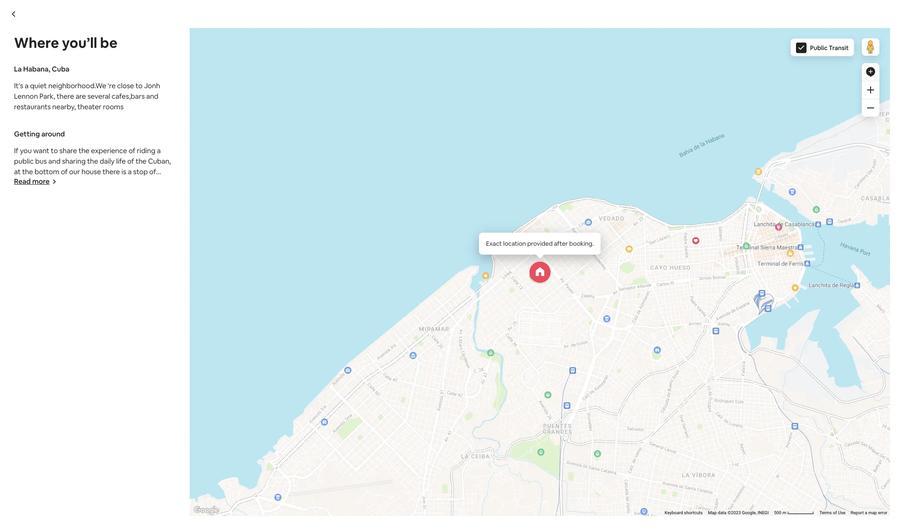 Task type: locate. For each thing, give the bounding box(es) containing it.
show more button down by
[[539, 469, 583, 478]]

0 vertical spatial rooms
[[103, 102, 124, 112]]

no down safety
[[373, 416, 382, 425]]

1 horizontal spatial show more
[[373, 467, 410, 477]]

500 m inside where you'll be dialog
[[775, 511, 788, 516]]

1 vertical spatial ©2023
[[728, 511, 741, 516]]

map
[[677, 276, 685, 281], [869, 511, 878, 516]]

1 horizontal spatial report a map error
[[851, 511, 888, 516]]

1 vertical spatial lennon
[[354, 312, 378, 321]]

you right if
[[20, 146, 32, 156]]

0 vertical spatial theater
[[77, 102, 102, 112]]

nearby, down map data ©2023 inegi
[[538, 312, 562, 321]]

0 vertical spatial close
[[117, 81, 134, 91]]

0 horizontal spatial map
[[532, 276, 541, 281]]

inegi right your stay location, map pin "icon"
[[566, 276, 577, 281]]

1 horizontal spatial and
[[146, 92, 159, 101]]

500 right map data ©2023 inegi
[[582, 276, 590, 281]]

read more button
[[14, 177, 57, 186]]

1 vertical spatial policy
[[649, 432, 669, 441]]

neighborhood.we
[[48, 81, 106, 91], [241, 312, 299, 321]]

0 vertical spatial ©2023
[[552, 276, 565, 281]]

0 horizontal spatial show more
[[206, 467, 243, 477]]

show more for camera/recording's show more button
[[373, 467, 410, 477]]

more down security
[[392, 467, 410, 477]]

close inside the it's a quiet neighborhood.we 're close to jonh lennon park, there are several cafes,bars and restaurants nearby, theater rooms
[[117, 81, 134, 91]]

map for map data ©2023 google, inegi
[[708, 511, 717, 516]]

pm for 4:00
[[254, 416, 264, 425]]

more down by
[[559, 469, 576, 478]]

report inside where you'll be dialog
[[851, 511, 864, 516]]

and inside the it's a quiet neighborhood.we 're close to jonh lennon park, there are several cafes,bars and restaurants nearby, theater rooms
[[146, 92, 159, 101]]

12:00
[[269, 416, 286, 425], [263, 432, 280, 441]]

2 vertical spatial there
[[397, 312, 414, 321]]

jonh inside the it's a quiet neighborhood.we 're close to jonh lennon park, there are several cafes,bars and restaurants nearby, theater rooms
[[144, 81, 160, 91]]

device
[[461, 448, 482, 457]]

you inside review the host's full cancellation policy which applies even if you cancel for illness or disruptions caused by covid-19.
[[586, 441, 598, 450]]

500 inside where you'll be dialog
[[775, 511, 782, 516]]

terms of use for map data ©2023 google, inegi
[[820, 511, 846, 516]]

0 vertical spatial several
[[88, 92, 110, 101]]

0 horizontal spatial report a map error link
[[659, 276, 696, 281]]

500 m button
[[580, 275, 625, 282], [772, 511, 817, 517]]

0 vertical spatial keyboard shortcuts button
[[489, 276, 527, 282]]

m right map data ©2023 inegi
[[591, 276, 595, 281]]

review
[[539, 432, 562, 441]]

1 horizontal spatial rooms
[[589, 312, 610, 321]]

0 vertical spatial policy
[[582, 402, 602, 411]]

0 horizontal spatial zoom out image
[[676, 147, 683, 154]]

map inside where you'll be dialog
[[708, 511, 717, 516]]

no
[[45, 178, 54, 187], [373, 416, 382, 425], [373, 432, 382, 441]]

map data ©2023 google, inegi
[[708, 511, 769, 516]]

show down 2 on the left bottom of the page
[[206, 467, 224, 477]]

1 vertical spatial keyboard shortcuts button
[[665, 511, 703, 517]]

disruptions
[[662, 441, 698, 450]]

0 horizontal spatial 500 m button
[[580, 275, 625, 282]]

0 horizontal spatial theater
[[77, 102, 102, 112]]

1 vertical spatial several
[[427, 312, 450, 321]]

500
[[582, 276, 590, 281], [775, 511, 782, 516]]

the up stop
[[136, 157, 147, 166]]

the
[[79, 146, 90, 156], [87, 157, 98, 166], [136, 157, 147, 166], [22, 167, 33, 177], [121, 178, 131, 187], [64, 188, 75, 198], [41, 199, 52, 208], [564, 432, 574, 441]]

policy up free cancellation before nov 28.
[[582, 402, 602, 411]]

zoom out image
[[868, 105, 875, 112], [676, 147, 683, 154]]

restaurants inside the it's a quiet neighborhood.we 're close to jonh lennon park, there are several cafes,bars and restaurants nearby, theater rooms
[[14, 102, 51, 112]]

pm left -
[[254, 416, 264, 425]]

terms inside where you'll be dialog
[[820, 511, 832, 516]]

1 vertical spatial quiet
[[222, 312, 239, 321]]

data for map data ©2023 inegi
[[542, 276, 551, 281]]

0 vertical spatial use
[[646, 276, 654, 281]]

1 vertical spatial use
[[839, 511, 846, 516]]

sharing
[[62, 157, 86, 166]]

report a map error link for map data ©2023 inegi
[[659, 276, 696, 281]]

terms of use
[[628, 276, 654, 281], [820, 511, 846, 516]]

1 horizontal spatial nearby,
[[538, 312, 562, 321]]

nearby, inside the it's a quiet neighborhood.we 're close to jonh lennon park, there are several cafes,bars and restaurants nearby, theater rooms
[[52, 102, 76, 112]]

12:00 right -
[[269, 416, 286, 425]]

0 horizontal spatial keyboard shortcuts button
[[489, 276, 527, 282]]

data inside where you'll be dialog
[[718, 511, 727, 516]]

terms of use inside where you'll be dialog
[[820, 511, 846, 516]]

1 horizontal spatial it's a quiet neighborhood.we 're close to jonh lennon park, there are several cafes,bars and restaurants nearby, theater rooms
[[206, 312, 610, 321]]

where you'll be dialog
[[0, 0, 905, 531]]

1 horizontal spatial pm
[[281, 432, 291, 441]]

show more
[[206, 467, 243, 477], [373, 467, 410, 477], [539, 469, 576, 478]]

the left the if
[[564, 432, 574, 441]]

1 vertical spatial pm
[[281, 432, 291, 441]]

before up maximum
[[239, 432, 261, 441]]

theater inside where you'll be dialog
[[77, 102, 102, 112]]

1 horizontal spatial 500
[[775, 511, 782, 516]]

terms
[[628, 276, 640, 281], [820, 511, 832, 516]]

rooms
[[103, 102, 124, 112], [589, 312, 610, 321]]

transit
[[829, 44, 849, 52]]

applies
[[539, 441, 562, 450]]

2 vertical spatial and
[[486, 312, 498, 321]]

show
[[206, 467, 224, 477], [373, 467, 391, 477], [539, 469, 557, 478]]

neighborhood.we inside where you'll be dialog
[[48, 81, 106, 91]]

show for the rightmost show more button
[[539, 469, 557, 478]]

show more button down security
[[373, 467, 417, 477]]

0 vertical spatial it's
[[14, 81, 23, 91]]

you
[[20, 146, 32, 156], [99, 178, 110, 187], [92, 188, 103, 198], [586, 441, 598, 450]]

error inside where you'll be dialog
[[879, 511, 888, 516]]

1 horizontal spatial inegi
[[758, 511, 769, 516]]

report a map error inside where you'll be dialog
[[851, 511, 888, 516]]

0 vertical spatial terms of use link
[[628, 276, 654, 281]]

bus
[[35, 157, 47, 166]]

0 horizontal spatial several
[[88, 92, 110, 101]]

no left 27
[[45, 178, 54, 187]]

can
[[105, 188, 117, 198]]

0 horizontal spatial terms of use link
[[628, 276, 654, 281]]

0 horizontal spatial nearby,
[[52, 102, 76, 112]]

no for no smoke alarm
[[373, 432, 382, 441]]

are
[[76, 92, 86, 101], [416, 312, 426, 321]]

experience
[[91, 146, 127, 156]]

more down 2 guests maximum
[[226, 467, 243, 477]]

cancellation
[[555, 416, 594, 425], [609, 432, 648, 441]]

the up house on the left top
[[87, 157, 98, 166]]

map for map data ©2023 google, inegi
[[869, 511, 878, 516]]

0 vertical spatial park,
[[39, 92, 55, 101]]

©2023 for inegi
[[552, 276, 565, 281]]

there inside the it's a quiet neighborhood.we 're close to jonh lennon park, there are several cafes,bars and restaurants nearby, theater rooms
[[57, 92, 74, 101]]

show down caused on the right
[[539, 469, 557, 478]]

2 horizontal spatial show more
[[539, 469, 576, 478]]

error for map data ©2023 google, inegi
[[879, 511, 888, 516]]

1 horizontal spatial keyboard shortcuts
[[665, 511, 703, 516]]

policy left which
[[649, 432, 669, 441]]

it's a quiet neighborhood.we 're close to jonh lennon park, there are several cafes,bars and restaurants nearby, theater rooms
[[14, 81, 160, 112], [206, 312, 610, 321]]

1 horizontal spatial m
[[783, 511, 787, 516]]

0 horizontal spatial and
[[48, 157, 61, 166]]

0 horizontal spatial lennon
[[14, 92, 38, 101]]

0 horizontal spatial park,
[[39, 92, 55, 101]]

shortcuts inside where you'll be dialog
[[685, 511, 703, 516]]

0 horizontal spatial 're
[[108, 81, 116, 91]]

1 vertical spatial error
[[879, 511, 888, 516]]

keyboard inside where you'll be dialog
[[665, 511, 683, 516]]

la habana, cuba
[[14, 65, 69, 74]]

500 m right google,
[[775, 511, 788, 516]]

at
[[14, 167, 21, 177]]

1 vertical spatial report a map error link
[[851, 511, 888, 516]]

0 horizontal spatial restaurants
[[14, 102, 51, 112]]

0 horizontal spatial cafes,bars
[[112, 92, 145, 101]]

your stay location, map pin image
[[530, 262, 551, 283]]

getting
[[14, 130, 40, 139]]

restaurants
[[14, 102, 51, 112], [500, 312, 537, 321]]

report a map error link for map data ©2023 google, inegi
[[851, 511, 888, 516]]

use
[[646, 276, 654, 281], [839, 511, 846, 516]]

more inside where you'll be dialog
[[32, 177, 50, 186]]

show more for the rightmost show more button
[[539, 469, 576, 478]]

before up the full
[[595, 416, 617, 425]]

and
[[146, 92, 159, 101], [48, 157, 61, 166], [486, 312, 498, 321]]

inegi
[[566, 276, 577, 281], [758, 511, 769, 516]]

1 vertical spatial data
[[718, 511, 727, 516]]

it's inside where you'll be dialog
[[14, 81, 23, 91]]

1 vertical spatial terms
[[820, 511, 832, 516]]

a
[[25, 81, 29, 91], [157, 146, 161, 156], [128, 167, 132, 177], [673, 276, 676, 281], [217, 312, 221, 321], [865, 511, 868, 516]]

0 vertical spatial restaurants
[[14, 102, 51, 112]]

park,
[[39, 92, 55, 101], [379, 312, 395, 321]]

report a map error link inside where you'll be dialog
[[851, 511, 888, 516]]

1 horizontal spatial jonh
[[336, 312, 352, 321]]

0 horizontal spatial cancellation
[[555, 416, 594, 425]]

500 m button for map data ©2023 inegi
[[580, 275, 625, 282]]

shortcuts
[[508, 276, 527, 281], [685, 511, 703, 516]]

report
[[659, 276, 672, 281], [851, 511, 864, 516]]

0 vertical spatial map
[[677, 276, 685, 281]]

no left "smoke"
[[373, 432, 382, 441]]

error
[[686, 276, 696, 281], [879, 511, 888, 516]]

lennon
[[14, 92, 38, 101], [354, 312, 378, 321]]

0 vertical spatial m
[[591, 276, 595, 281]]

show more button down guests
[[206, 467, 250, 477]]

0 vertical spatial error
[[686, 276, 696, 281]]

inegi inside where you'll be dialog
[[758, 511, 769, 516]]

©2023 inside where you'll be dialog
[[728, 511, 741, 516]]

report for map data ©2023 google, inegi
[[851, 511, 864, 516]]

keyboard shortcuts button for map data ©2023 inegi
[[489, 276, 527, 282]]

1 horizontal spatial report
[[851, 511, 864, 516]]

0 vertical spatial 're
[[108, 81, 116, 91]]

keyboard shortcuts button for map data ©2023 google, inegi
[[665, 511, 703, 517]]

©2023 right your stay location, map pin "icon"
[[552, 276, 565, 281]]

0 horizontal spatial shortcuts
[[508, 276, 527, 281]]

12:00 down -
[[263, 432, 280, 441]]

google map
showing 13 points of interest. including 1 saved point of interest. region
[[122, 25, 797, 362]]

0 vertical spatial keyboard shortcuts
[[489, 276, 527, 281]]

0 vertical spatial 500
[[582, 276, 590, 281]]

quiet inside the it's a quiet neighborhood.we 're close to jonh lennon park, there are several cafes,bars and restaurants nearby, theater rooms
[[30, 81, 47, 91]]

before
[[595, 416, 617, 425], [239, 432, 261, 441]]

cancellation down cancellation policy
[[555, 416, 594, 425]]

you right the if
[[586, 441, 598, 450]]

500 right google,
[[775, 511, 782, 516]]

report for map data ©2023 inegi
[[659, 276, 672, 281]]

show more down guests
[[206, 467, 243, 477]]

you up can
[[99, 178, 110, 187]]

0 horizontal spatial show more button
[[206, 467, 250, 477]]

1 horizontal spatial 500 m
[[775, 511, 788, 516]]

smoke
[[383, 432, 405, 441]]

if you want to share the experience of riding a public bus and sharing the daily life of the cuban, at the bottom of our house there is a stop of omnibus no 27 that takes you to the much loved old havana, on the tour you can see different parts of the city.
[[14, 146, 171, 208]]

alarm right monoxide
[[442, 416, 460, 425]]

0 vertical spatial cancellation
[[555, 416, 594, 425]]

read
[[14, 177, 31, 186]]

terms of use link for map data ©2023 inegi
[[628, 276, 654, 281]]

terms of use for map data ©2023 inegi
[[628, 276, 654, 281]]

use inside where you'll be dialog
[[839, 511, 846, 516]]

keyboard shortcuts inside where you'll be dialog
[[665, 511, 703, 516]]

0 vertical spatial data
[[542, 276, 551, 281]]

m inside where you'll be dialog
[[783, 511, 787, 516]]

more
[[32, 177, 50, 186], [226, 467, 243, 477], [392, 467, 410, 477], [559, 469, 576, 478]]

1 horizontal spatial keyboard
[[665, 511, 683, 516]]

1 vertical spatial cafes,bars
[[452, 312, 485, 321]]

2 horizontal spatial there
[[397, 312, 414, 321]]

be
[[100, 34, 118, 52]]

1 horizontal spatial ©2023
[[728, 511, 741, 516]]

keyboard for map data ©2023 inegi
[[489, 276, 507, 281]]

0 vertical spatial before
[[595, 416, 617, 425]]

and inside if you want to share the experience of riding a public bus and sharing the daily life of the cuban, at the bottom of our house there is a stop of omnibus no 27 that takes you to the much loved old havana, on the tour you can see different parts of the city.
[[48, 157, 61, 166]]

0 vertical spatial keyboard
[[489, 276, 507, 281]]

nearby, up around at the top left of the page
[[52, 102, 76, 112]]

0 vertical spatial map
[[532, 276, 541, 281]]

maximum
[[235, 448, 267, 457]]

1 horizontal spatial show more button
[[373, 467, 417, 477]]

show for camera/recording's show more button
[[373, 467, 391, 477]]

for
[[622, 441, 632, 450]]

keyboard shortcuts for map data ©2023 inegi
[[489, 276, 527, 281]]

0 vertical spatial 500 m button
[[580, 275, 625, 282]]

google image
[[192, 505, 221, 517]]

inegi right google,
[[758, 511, 769, 516]]

keyboard for map data ©2023 google, inegi
[[665, 511, 683, 516]]

jonh
[[144, 81, 160, 91], [336, 312, 352, 321]]

of
[[129, 146, 135, 156], [127, 157, 134, 166], [61, 167, 68, 177], [149, 167, 156, 177], [33, 199, 39, 208], [641, 276, 645, 281], [833, 511, 838, 516]]

house
[[82, 167, 101, 177]]

theater
[[77, 102, 102, 112], [563, 312, 587, 321]]

city.
[[53, 199, 68, 208]]

pm down am
[[281, 432, 291, 441]]

1 vertical spatial 're
[[300, 312, 308, 321]]

1 horizontal spatial use
[[839, 511, 846, 516]]

map for map data ©2023 inegi
[[677, 276, 685, 281]]

show down security
[[373, 467, 391, 477]]

0 horizontal spatial are
[[76, 92, 86, 101]]

report a map error for map data ©2023 google, inegi
[[851, 511, 888, 516]]

m right google,
[[783, 511, 787, 516]]

caused
[[539, 449, 562, 459]]

shortcuts for map data ©2023 google, inegi
[[685, 511, 703, 516]]

no carbon monoxide alarm
[[373, 416, 460, 425]]

m
[[591, 276, 595, 281], [783, 511, 787, 516]]

500 m button inside where you'll be dialog
[[772, 511, 817, 517]]

show more down caused on the right
[[539, 469, 576, 478]]

're
[[108, 81, 116, 91], [300, 312, 308, 321]]

0 horizontal spatial there
[[57, 92, 74, 101]]

report a map error
[[659, 276, 696, 281], [851, 511, 888, 516]]

500 m right map data ©2023 inegi
[[582, 276, 596, 281]]

0 vertical spatial nearby,
[[52, 102, 76, 112]]

camera/recording
[[401, 448, 459, 457]]

map inside where you'll be dialog
[[869, 511, 878, 516]]

keyboard
[[489, 276, 507, 281], [665, 511, 683, 516]]

more down bottom
[[32, 177, 50, 186]]

several
[[88, 92, 110, 101], [427, 312, 450, 321]]

0 vertical spatial report
[[659, 276, 672, 281]]

cafes,bars inside the it's a quiet neighborhood.we 're close to jonh lennon park, there are several cafes,bars and restaurants nearby, theater rooms
[[112, 92, 145, 101]]

that
[[65, 178, 78, 187]]

terms of use link
[[628, 276, 654, 281], [820, 511, 846, 516]]

©2023 left google,
[[728, 511, 741, 516]]

2 horizontal spatial show
[[539, 469, 557, 478]]

0 horizontal spatial terms
[[628, 276, 640, 281]]

havana,
[[27, 188, 53, 198]]

1 vertical spatial no
[[373, 416, 382, 425]]

1 horizontal spatial keyboard shortcuts button
[[665, 511, 703, 517]]

0 vertical spatial shortcuts
[[508, 276, 527, 281]]

the right at
[[22, 167, 33, 177]]

quiet
[[30, 81, 47, 91], [222, 312, 239, 321]]

covid-
[[573, 449, 598, 459]]

show more down security
[[373, 467, 410, 477]]

1 horizontal spatial terms of use link
[[820, 511, 846, 516]]

on
[[54, 188, 62, 198]]

1 horizontal spatial show
[[373, 467, 391, 477]]

1 horizontal spatial 're
[[300, 312, 308, 321]]

keyboard shortcuts for map data ©2023 google, inegi
[[665, 511, 703, 516]]

0 vertical spatial are
[[76, 92, 86, 101]]

is
[[122, 167, 126, 177]]

1 vertical spatial terms of use
[[820, 511, 846, 516]]

alarm down no carbon monoxide alarm
[[406, 432, 424, 441]]

cancellation down nov
[[609, 432, 648, 441]]



Task type: vqa. For each thing, say whether or not it's contained in the screenshot.
the rooms to the left
yes



Task type: describe. For each thing, give the bounding box(es) containing it.
cuban,
[[148, 157, 171, 166]]

1 vertical spatial it's a quiet neighborhood.we 're close to jonh lennon park, there are several cafes,bars and restaurants nearby, theater rooms
[[206, 312, 610, 321]]

cancellation inside review the host's full cancellation policy which applies even if you cancel for illness or disruptions caused by covid-19.
[[609, 432, 648, 441]]

1 vertical spatial it's
[[206, 312, 215, 321]]

0 vertical spatial alarm
[[442, 416, 460, 425]]

2 horizontal spatial show more button
[[539, 469, 583, 478]]

0 horizontal spatial alarm
[[406, 432, 424, 441]]

if
[[581, 441, 585, 450]]

m for map data ©2023 google, inegi
[[783, 511, 787, 516]]

pm for 12:00
[[281, 432, 291, 441]]

you'll
[[62, 34, 97, 52]]

report a map error for map data ©2023 inegi
[[659, 276, 696, 281]]

want
[[33, 146, 49, 156]]

19.
[[598, 449, 606, 459]]

2 guests maximum
[[206, 448, 267, 457]]

map for map data ©2023 inegi
[[532, 276, 541, 281]]

2
[[206, 448, 210, 457]]

checkout
[[206, 432, 238, 441]]

check-in: 4:00 pm - 12:00 am
[[206, 416, 299, 425]]

cancel
[[600, 441, 621, 450]]

you left can
[[92, 188, 103, 198]]

1 horizontal spatial zoom out image
[[868, 105, 875, 112]]

a inside the it's a quiet neighborhood.we 're close to jonh lennon park, there are several cafes,bars and restaurants nearby, theater rooms
[[25, 81, 29, 91]]

tour
[[76, 188, 90, 198]]

property
[[402, 402, 431, 411]]

public
[[811, 44, 828, 52]]

0 vertical spatial inegi
[[566, 276, 577, 281]]

safety & property
[[373, 402, 431, 411]]

read more
[[14, 177, 50, 186]]

27
[[55, 178, 63, 187]]

see
[[118, 188, 129, 198]]

takes
[[80, 178, 97, 187]]

stop
[[133, 167, 148, 177]]

the up "sharing"
[[79, 146, 90, 156]]

check-
[[206, 416, 229, 425]]

loved
[[153, 178, 170, 187]]

or
[[654, 441, 661, 450]]

no for no carbon monoxide alarm
[[373, 416, 382, 425]]

around
[[41, 130, 65, 139]]

terms for map data ©2023 inegi
[[628, 276, 640, 281]]

1 vertical spatial park,
[[379, 312, 395, 321]]

500 m button for map data ©2023 google, inegi
[[772, 511, 817, 517]]

carbon
[[383, 416, 406, 425]]

the down havana, at the top of page
[[41, 199, 52, 208]]

500 m for map data ©2023 google, inegi
[[775, 511, 788, 516]]

even
[[563, 441, 579, 450]]

getting around
[[14, 130, 65, 139]]

where you'll be
[[14, 34, 118, 52]]

bottom
[[35, 167, 59, 177]]

more for the rightmost show more button
[[559, 469, 576, 478]]

500 m for map data ©2023 inegi
[[582, 276, 596, 281]]

1 horizontal spatial cafes,bars
[[452, 312, 485, 321]]

error for map data ©2023 inegi
[[686, 276, 696, 281]]

1 vertical spatial rooms
[[589, 312, 610, 321]]

full
[[598, 432, 607, 441]]

parts
[[14, 199, 31, 208]]

1 horizontal spatial before
[[595, 416, 617, 425]]

riding
[[137, 146, 155, 156]]

share
[[59, 146, 77, 156]]

nov
[[619, 416, 631, 425]]

safety
[[373, 402, 394, 411]]

am
[[288, 416, 299, 425]]

&
[[395, 402, 400, 411]]

1 horizontal spatial theater
[[563, 312, 587, 321]]

to inside the it's a quiet neighborhood.we 're close to jonh lennon park, there are several cafes,bars and restaurants nearby, theater rooms
[[136, 81, 143, 91]]

security camera/recording device
[[373, 448, 482, 457]]

different
[[131, 188, 159, 198]]

old
[[14, 188, 26, 198]]

google map
showing 23 points of interest. including 1 saved point of interest. region
[[98, 8, 905, 531]]

1 vertical spatial before
[[239, 432, 261, 441]]

no smoke alarm
[[373, 432, 424, 441]]

terms for map data ©2023 google, inegi
[[820, 511, 832, 516]]

m for map data ©2023 inegi
[[591, 276, 595, 281]]

much
[[133, 178, 151, 187]]

4:00
[[238, 416, 252, 425]]

lennon inside the it's a quiet neighborhood.we 're close to jonh lennon park, there are several cafes,bars and restaurants nearby, theater rooms
[[14, 92, 38, 101]]

the down the that at the top
[[64, 188, 75, 198]]

1 horizontal spatial lennon
[[354, 312, 378, 321]]

several inside the it's a quiet neighborhood.we 're close to jonh lennon park, there are several cafes,bars and restaurants nearby, theater rooms
[[88, 92, 110, 101]]

the down the is
[[121, 178, 131, 187]]

monoxide
[[408, 416, 440, 425]]

if
[[14, 146, 18, 156]]

it's a quiet neighborhood.we 're close to jonh lennon park, there are several cafes,bars and restaurants nearby, theater rooms inside where you'll be dialog
[[14, 81, 160, 112]]

host's
[[576, 432, 596, 441]]

zoom in image
[[868, 87, 875, 94]]

no inside if you want to share the experience of riding a public bus and sharing the daily life of the cuban, at the bottom of our house there is a stop of omnibus no 27 that takes you to the much loved old havana, on the tour you can see different parts of the city.
[[45, 178, 54, 187]]

28.
[[633, 416, 643, 425]]

cancellation policy
[[539, 402, 602, 411]]

data for map data ©2023 google, inegi
[[718, 511, 727, 516]]

-
[[265, 416, 268, 425]]

're inside where you'll be dialog
[[108, 81, 116, 91]]

0 horizontal spatial show
[[206, 467, 224, 477]]

1 vertical spatial restaurants
[[500, 312, 537, 321]]

policy inside review the host's full cancellation policy which applies even if you cancel for illness or disruptions caused by covid-19.
[[649, 432, 669, 441]]

are inside where you'll be dialog
[[76, 92, 86, 101]]

drag pegman onto the map to open street view image
[[862, 38, 880, 56]]

guests
[[212, 448, 233, 457]]

checkout before 12:00 pm
[[206, 432, 291, 441]]

1 vertical spatial jonh
[[336, 312, 352, 321]]

1 vertical spatial close
[[309, 312, 326, 321]]

1 horizontal spatial are
[[416, 312, 426, 321]]

public
[[14, 157, 34, 166]]

park, inside the it's a quiet neighborhood.we 're close to jonh lennon park, there are several cafes,bars and restaurants nearby, theater rooms
[[39, 92, 55, 101]]

security
[[373, 448, 399, 457]]

there inside if you want to share the experience of riding a public bus and sharing the daily life of the cuban, at the bottom of our house there is a stop of omnibus no 27 that takes you to the much loved old havana, on the tour you can see different parts of the city.
[[103, 167, 120, 177]]

1 vertical spatial nearby,
[[538, 312, 562, 321]]

the inside review the host's full cancellation policy which applies even if you cancel for illness or disruptions caused by covid-19.
[[564, 432, 574, 441]]

0 horizontal spatial policy
[[582, 402, 602, 411]]

use for map data ©2023 google, inegi
[[839, 511, 846, 516]]

habana,
[[23, 65, 50, 74]]

more for camera/recording's show more button
[[392, 467, 410, 477]]

use for map data ©2023 inegi
[[646, 276, 654, 281]]

1 vertical spatial neighborhood.we
[[241, 312, 299, 321]]

which
[[670, 432, 689, 441]]

show more button for camera/recording
[[373, 467, 417, 477]]

©2023 for google,
[[728, 511, 741, 516]]

our
[[69, 167, 80, 177]]

free cancellation before nov 28.
[[539, 416, 643, 425]]

more for the read more button
[[32, 177, 50, 186]]

rooms inside the it's a quiet neighborhood.we 're close to jonh lennon park, there are several cafes,bars and restaurants nearby, theater rooms
[[103, 102, 124, 112]]

0 vertical spatial 12:00
[[269, 416, 286, 425]]

cuba
[[52, 65, 69, 74]]

illness
[[633, 441, 652, 450]]

1 vertical spatial 12:00
[[263, 432, 280, 441]]

terms of use link for map data ©2023 google, inegi
[[820, 511, 846, 516]]

public transit
[[811, 44, 849, 52]]

omnibus
[[14, 178, 43, 187]]

in:
[[229, 416, 237, 425]]

show more button for guests
[[206, 467, 250, 477]]

shortcuts for map data ©2023 inegi
[[508, 276, 527, 281]]

la
[[14, 65, 22, 74]]

500 for map data ©2023 google, inegi
[[775, 511, 782, 516]]

by
[[564, 449, 572, 459]]

google,
[[742, 511, 757, 516]]

life
[[116, 157, 126, 166]]

daily
[[100, 157, 115, 166]]

add a place to the map image
[[866, 67, 877, 77]]

free
[[539, 416, 553, 425]]

cancellation
[[539, 402, 580, 411]]

500 for map data ©2023 inegi
[[582, 276, 590, 281]]

map data ©2023 inegi
[[532, 276, 577, 281]]

where
[[14, 34, 59, 52]]

review the host's full cancellation policy which applies even if you cancel for illness or disruptions caused by covid-19.
[[539, 432, 698, 459]]



